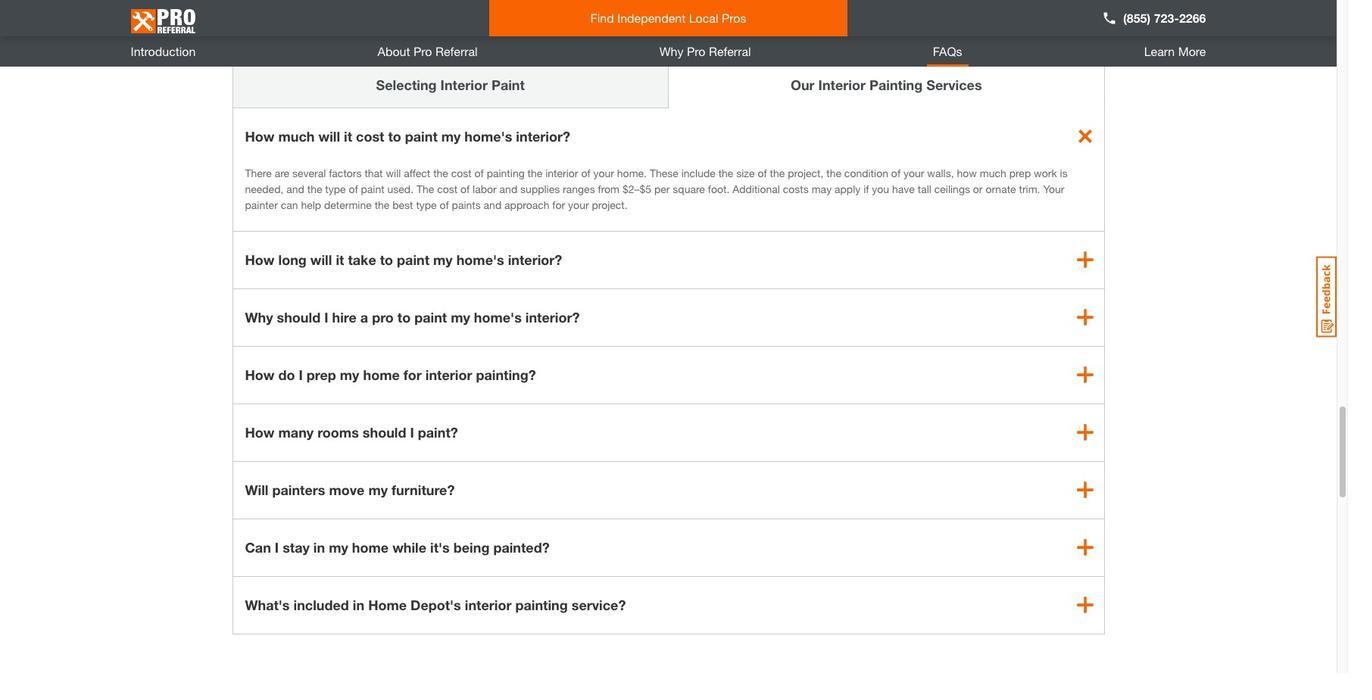 Task type: vqa. For each thing, say whether or not it's contained in the screenshot.
many
yes



Task type: locate. For each thing, give the bounding box(es) containing it.
referral down pros
[[709, 44, 751, 58]]

0 vertical spatial interior?
[[516, 128, 570, 144]]

how for how long will it take to paint my home's interior?
[[245, 251, 275, 268]]

interior for selecting
[[440, 76, 488, 93]]

your down ranges
[[568, 198, 589, 211]]

0 horizontal spatial should
[[277, 309, 320, 325]]

interior? up supplies
[[516, 128, 570, 144]]

i left paint?
[[410, 424, 414, 440]]

0 horizontal spatial much
[[278, 128, 315, 144]]

1 horizontal spatial why
[[659, 44, 683, 58]]

much inside there are several factors that will affect the cost of painting the interior of your home. these include the size of the project, the condition of your walls, how much prep work is needed, and the type of paint used. the cost of labor and supplies ranges from $2–$5 per square foot. additional costs may apply if you have tall ceilings or ornate trim. your painter can help determine the best type of paints and approach for your project.
[[980, 166, 1006, 179]]

interior up ranges
[[545, 166, 578, 179]]

interior? for how much will it cost to paint my home's interior?
[[516, 128, 570, 144]]

will up factors
[[318, 128, 340, 144]]

i left hire
[[324, 309, 328, 325]]

1 horizontal spatial pro
[[687, 44, 705, 58]]

how up there on the left of page
[[245, 128, 275, 144]]

your up from on the left top
[[593, 166, 614, 179]]

labor
[[473, 182, 497, 195]]

1 vertical spatial much
[[980, 166, 1006, 179]]

the up the
[[433, 166, 448, 179]]

(855) 723-2266
[[1123, 11, 1206, 25]]

interior? down approach
[[508, 251, 562, 268]]

it left take
[[336, 251, 344, 268]]

how left many
[[245, 424, 275, 440]]

for down why should i hire a pro to paint my home's interior?
[[403, 366, 422, 383]]

painting
[[487, 166, 525, 179], [515, 596, 568, 613]]

paint inside there are several factors that will affect the cost of painting the interior of your home. these include the size of the project, the condition of your walls, how much prep work is needed, and the type of paint used. the cost of labor and supplies ranges from $2–$5 per square foot. additional costs may apply if you have tall ceilings or ornate trim. your painter can help determine the best type of paints and approach for your project.
[[361, 182, 384, 195]]

in right stay
[[313, 539, 325, 556]]

cost up that
[[356, 128, 384, 144]]

of
[[475, 166, 484, 179], [581, 166, 590, 179], [758, 166, 767, 179], [891, 166, 900, 179], [349, 182, 358, 195], [460, 182, 470, 195], [440, 198, 449, 211]]

interior left paint
[[440, 76, 488, 93]]

0 vertical spatial painting
[[487, 166, 525, 179]]

of right size at the right top
[[758, 166, 767, 179]]

size
[[736, 166, 755, 179]]

will up the used.
[[386, 166, 401, 179]]

2 referral from the left
[[709, 44, 751, 58]]

are
[[275, 166, 289, 179]]

your
[[593, 166, 614, 179], [903, 166, 924, 179], [568, 198, 589, 211]]

interior right depot's
[[465, 596, 512, 613]]

0 horizontal spatial in
[[313, 539, 325, 556]]

hire
[[332, 309, 357, 325]]

answers
[[522, 7, 586, 27]]

0 vertical spatial prep
[[1009, 166, 1031, 179]]

should left hire
[[277, 309, 320, 325]]

there are several factors that will affect the cost of painting the interior of your home. these include the size of the project, the condition of your walls, how much prep work is needed, and the type of paint used. the cost of labor and supplies ranges from $2–$5 per square foot. additional costs may apply if you have tall ceilings or ornate trim. your painter can help determine the best type of paints and approach for your project.
[[245, 166, 1068, 211]]

0 vertical spatial will
[[318, 128, 340, 144]]

type down the
[[416, 198, 437, 211]]

2 interior from the left
[[818, 76, 866, 93]]

and
[[286, 182, 304, 195], [500, 182, 517, 195], [484, 198, 501, 211]]

it up factors
[[344, 128, 352, 144]]

stay
[[283, 539, 310, 556]]

why pro referral
[[659, 44, 751, 58]]

or
[[973, 182, 983, 195]]

pro right the about
[[413, 44, 432, 58]]

per
[[654, 182, 670, 195]]

interior
[[440, 76, 488, 93], [818, 76, 866, 93]]

i
[[324, 309, 328, 325], [299, 366, 303, 383], [410, 424, 414, 440], [275, 539, 279, 556]]

included
[[293, 596, 349, 613]]

it
[[344, 128, 352, 144], [336, 251, 344, 268]]

pro down local
[[687, 44, 705, 58]]

introduction
[[131, 44, 196, 58]]

paint
[[405, 128, 438, 144], [361, 182, 384, 195], [397, 251, 429, 268], [414, 309, 447, 325]]

to down selecting
[[388, 128, 401, 144]]

walls,
[[927, 166, 954, 179]]

answers to commonly asked questions
[[522, 7, 814, 27]]

home
[[368, 596, 407, 613]]

0 horizontal spatial pro
[[413, 44, 432, 58]]

will inside there are several factors that will affect the cost of painting the interior of your home. these include the size of the project, the condition of your walls, how much prep work is needed, and the type of paint used. the cost of labor and supplies ranges from $2–$5 per square foot. additional costs may apply if you have tall ceilings or ornate trim. your painter can help determine the best type of paints and approach for your project.
[[386, 166, 401, 179]]

0 horizontal spatial interior
[[440, 76, 488, 93]]

your
[[1043, 182, 1064, 195]]

local
[[689, 11, 718, 25]]

interior? for how long will it take to paint my home's interior?
[[508, 251, 562, 268]]

0 vertical spatial type
[[325, 182, 346, 195]]

1 horizontal spatial type
[[416, 198, 437, 211]]

commonly
[[610, 7, 688, 27]]

of up have
[[891, 166, 900, 179]]

asked
[[693, 7, 737, 27]]

0 horizontal spatial referral
[[435, 44, 478, 58]]

to right take
[[380, 251, 393, 268]]

1 referral from the left
[[435, 44, 478, 58]]

pro referral logo image
[[131, 3, 195, 40]]

0 vertical spatial for
[[552, 198, 565, 211]]

1 vertical spatial it
[[336, 251, 344, 268]]

for down supplies
[[552, 198, 565, 211]]

independent
[[617, 11, 686, 25]]

if
[[863, 182, 869, 195]]

2 vertical spatial will
[[310, 251, 332, 268]]

home's
[[465, 128, 512, 144], [456, 251, 504, 268], [474, 309, 522, 325]]

why
[[659, 44, 683, 58], [245, 309, 273, 325]]

home for while
[[352, 539, 389, 556]]

2 vertical spatial interior?
[[525, 309, 580, 325]]

how left do
[[245, 366, 275, 383]]

1 horizontal spatial should
[[363, 424, 406, 440]]

from
[[598, 182, 620, 195]]

2 how from the top
[[245, 251, 275, 268]]

your up have
[[903, 166, 924, 179]]

my
[[441, 128, 461, 144], [433, 251, 453, 268], [451, 309, 470, 325], [340, 366, 359, 383], [368, 481, 388, 498], [329, 539, 348, 556]]

ranges
[[563, 182, 595, 195]]

1 how from the top
[[245, 128, 275, 144]]

1 horizontal spatial much
[[980, 166, 1006, 179]]

paint?
[[418, 424, 458, 440]]

and down labor
[[484, 198, 501, 211]]

how for how many rooms should i paint?
[[245, 424, 275, 440]]

it for take
[[336, 251, 344, 268]]

is
[[1060, 166, 1068, 179]]

type down factors
[[325, 182, 346, 195]]

1 interior from the left
[[440, 76, 488, 93]]

referral up the selecting interior paint
[[435, 44, 478, 58]]

find independent local pros button
[[489, 0, 848, 36]]

depot's
[[411, 596, 461, 613]]

how
[[957, 166, 977, 179]]

work
[[1034, 166, 1057, 179]]

interior?
[[516, 128, 570, 144], [508, 251, 562, 268], [525, 309, 580, 325]]

will painters move my furniture?
[[245, 481, 455, 498]]

2 vertical spatial interior
[[465, 596, 512, 613]]

much up ornate
[[980, 166, 1006, 179]]

interior? up the painting? on the left of page
[[525, 309, 580, 325]]

cost
[[356, 128, 384, 144], [451, 166, 472, 179], [437, 182, 458, 195]]

0 horizontal spatial why
[[245, 309, 273, 325]]

interior left the painting? on the left of page
[[425, 366, 472, 383]]

the left best
[[375, 198, 390, 211]]

1 horizontal spatial prep
[[1009, 166, 1031, 179]]

prep up trim.
[[1009, 166, 1031, 179]]

home's up the painting? on the left of page
[[474, 309, 522, 325]]

home
[[363, 366, 400, 383], [352, 539, 389, 556]]

painting?
[[476, 366, 536, 383]]

what's
[[245, 596, 290, 613]]

0 vertical spatial home's
[[465, 128, 512, 144]]

painting left service?
[[515, 596, 568, 613]]

pro for why
[[687, 44, 705, 58]]

0 vertical spatial home
[[363, 366, 400, 383]]

0 horizontal spatial type
[[325, 182, 346, 195]]

services
[[926, 76, 982, 93]]

will right long
[[310, 251, 332, 268]]

painting
[[869, 76, 923, 93]]

0 vertical spatial interior
[[545, 166, 578, 179]]

will
[[318, 128, 340, 144], [386, 166, 401, 179], [310, 251, 332, 268]]

find independent local pros
[[590, 11, 746, 25]]

our interior painting services
[[791, 76, 982, 93]]

much up several
[[278, 128, 315, 144]]

how left long
[[245, 251, 275, 268]]

0 horizontal spatial for
[[403, 366, 422, 383]]

1 vertical spatial interior?
[[508, 251, 562, 268]]

of left paints at the top left of page
[[440, 198, 449, 211]]

pro for about
[[413, 44, 432, 58]]

1 horizontal spatial interior
[[818, 76, 866, 93]]

supplies
[[520, 182, 560, 195]]

to
[[591, 7, 605, 27], [388, 128, 401, 144], [380, 251, 393, 268], [397, 309, 411, 325]]

1 vertical spatial home's
[[456, 251, 504, 268]]

3 how from the top
[[245, 366, 275, 383]]

include
[[681, 166, 715, 179]]

to right answers
[[591, 7, 605, 27]]

cost up paints at the top left of page
[[451, 166, 472, 179]]

the
[[416, 182, 434, 195]]

pro
[[413, 44, 432, 58], [687, 44, 705, 58]]

of up ranges
[[581, 166, 590, 179]]

interior for our
[[818, 76, 866, 93]]

1 vertical spatial home
[[352, 539, 389, 556]]

paint down that
[[361, 182, 384, 195]]

in
[[313, 539, 325, 556], [353, 596, 364, 613]]

1 vertical spatial type
[[416, 198, 437, 211]]

determine
[[324, 198, 372, 211]]

home down pro in the top of the page
[[363, 366, 400, 383]]

being
[[453, 539, 490, 556]]

0 vertical spatial why
[[659, 44, 683, 58]]

1 horizontal spatial referral
[[709, 44, 751, 58]]

1 horizontal spatial for
[[552, 198, 565, 211]]

paint up affect
[[405, 128, 438, 144]]

1 horizontal spatial in
[[353, 596, 364, 613]]

4 how from the top
[[245, 424, 275, 440]]

1 pro from the left
[[413, 44, 432, 58]]

learn more
[[1144, 44, 1206, 58]]

referral
[[435, 44, 478, 58], [709, 44, 751, 58]]

it for cost
[[344, 128, 352, 144]]

2266
[[1179, 11, 1206, 25]]

trim.
[[1019, 182, 1040, 195]]

home's up labor
[[465, 128, 512, 144]]

you
[[872, 182, 889, 195]]

723-
[[1154, 11, 1179, 25]]

1 vertical spatial why
[[245, 309, 273, 325]]

it's
[[430, 539, 450, 556]]

1 vertical spatial will
[[386, 166, 401, 179]]

best
[[392, 198, 413, 211]]

1 vertical spatial prep
[[307, 366, 336, 383]]

cost right the
[[437, 182, 458, 195]]

about
[[378, 44, 410, 58]]

home left while
[[352, 539, 389, 556]]

in left home
[[353, 596, 364, 613]]

for
[[552, 198, 565, 211], [403, 366, 422, 383]]

interior right our
[[818, 76, 866, 93]]

2 pro from the left
[[687, 44, 705, 58]]

the up may
[[826, 166, 841, 179]]

of up labor
[[475, 166, 484, 179]]

home's down paints at the top left of page
[[456, 251, 504, 268]]

prep right do
[[307, 366, 336, 383]]

1 vertical spatial in
[[353, 596, 364, 613]]

should right rooms
[[363, 424, 406, 440]]

interior
[[545, 166, 578, 179], [425, 366, 472, 383], [465, 596, 512, 613]]

0 horizontal spatial your
[[568, 198, 589, 211]]

0 vertical spatial it
[[344, 128, 352, 144]]

how
[[245, 128, 275, 144], [245, 251, 275, 268], [245, 366, 275, 383], [245, 424, 275, 440]]

project,
[[788, 166, 823, 179]]

the up help
[[307, 182, 322, 195]]

painting up labor
[[487, 166, 525, 179]]

0 horizontal spatial prep
[[307, 366, 336, 383]]

paint
[[491, 76, 525, 93]]

the
[[433, 166, 448, 179], [528, 166, 542, 179], [718, 166, 733, 179], [770, 166, 785, 179], [826, 166, 841, 179], [307, 182, 322, 195], [375, 198, 390, 211]]



Task type: describe. For each thing, give the bounding box(es) containing it.
1 vertical spatial cost
[[451, 166, 472, 179]]

there
[[245, 166, 272, 179]]

apply
[[835, 182, 861, 195]]

questions
[[742, 7, 814, 27]]

to right pro in the top of the page
[[397, 309, 411, 325]]

learn
[[1144, 44, 1175, 58]]

project.
[[592, 198, 628, 211]]

paint right pro in the top of the page
[[414, 309, 447, 325]]

1 vertical spatial for
[[403, 366, 422, 383]]

more
[[1178, 44, 1206, 58]]

condition
[[844, 166, 888, 179]]

how long will it take to paint my home's interior?
[[245, 251, 562, 268]]

these
[[650, 166, 678, 179]]

foot.
[[708, 182, 730, 195]]

pros
[[722, 11, 746, 25]]

ornate
[[986, 182, 1016, 195]]

do
[[278, 366, 295, 383]]

used.
[[387, 182, 414, 195]]

(855)
[[1123, 11, 1151, 25]]

referral for why pro referral
[[709, 44, 751, 58]]

and up the can
[[286, 182, 304, 195]]

for inside there are several factors that will affect the cost of painting the interior of your home. these include the size of the project, the condition of your walls, how much prep work is needed, and the type of paint used. the cost of labor and supplies ranges from $2–$5 per square foot. additional costs may apply if you have tall ceilings or ornate trim. your painter can help determine the best type of paints and approach for your project.
[[552, 198, 565, 211]]

painting inside there are several factors that will affect the cost of painting the interior of your home. these include the size of the project, the condition of your walls, how much prep work is needed, and the type of paint used. the cost of labor and supplies ranges from $2–$5 per square foot. additional costs may apply if you have tall ceilings or ornate trim. your painter can help determine the best type of paints and approach for your project.
[[487, 166, 525, 179]]

what's included in home depot's interior painting service?
[[245, 596, 626, 613]]

i right do
[[299, 366, 303, 383]]

needed,
[[245, 182, 283, 195]]

how many rooms should i paint?
[[245, 424, 458, 440]]

ceilings
[[934, 182, 970, 195]]

faqs
[[933, 44, 962, 58]]

the up foot.
[[718, 166, 733, 179]]

several
[[292, 166, 326, 179]]

paint right take
[[397, 251, 429, 268]]

find
[[590, 11, 614, 25]]

long
[[278, 251, 307, 268]]

(855) 723-2266 link
[[1102, 9, 1206, 27]]

selecting
[[376, 76, 437, 93]]

why for why should i hire a pro to paint my home's interior?
[[245, 309, 273, 325]]

1 horizontal spatial your
[[593, 166, 614, 179]]

furniture?
[[392, 481, 455, 498]]

referral for about pro referral
[[435, 44, 478, 58]]

interior inside there are several factors that will affect the cost of painting the interior of your home. these include the size of the project, the condition of your walls, how much prep work is needed, and the type of paint used. the cost of labor and supplies ranges from $2–$5 per square foot. additional costs may apply if you have tall ceilings or ornate trim. your painter can help determine the best type of paints and approach for your project.
[[545, 166, 578, 179]]

how much will it cost to paint my home's interior?
[[245, 128, 570, 144]]

take
[[348, 251, 376, 268]]

feedback link image
[[1316, 256, 1337, 338]]

and right labor
[[500, 182, 517, 195]]

painted?
[[493, 539, 550, 556]]

will for take
[[310, 251, 332, 268]]

will
[[245, 481, 268, 498]]

0 vertical spatial much
[[278, 128, 315, 144]]

home's for how much will it cost to paint my home's interior?
[[465, 128, 512, 144]]

can
[[281, 198, 298, 211]]

1 vertical spatial interior
[[425, 366, 472, 383]]

of up determine
[[349, 182, 358, 195]]

help
[[301, 198, 321, 211]]

2 vertical spatial home's
[[474, 309, 522, 325]]

1 vertical spatial should
[[363, 424, 406, 440]]

a
[[360, 309, 368, 325]]

the up costs
[[770, 166, 785, 179]]

how for how do i prep my home for interior painting?
[[245, 366, 275, 383]]

can i stay in my home while it's being painted?
[[245, 539, 550, 556]]

2 vertical spatial cost
[[437, 182, 458, 195]]

0 vertical spatial should
[[277, 309, 320, 325]]

$2–$5
[[622, 182, 651, 195]]

costs
[[783, 182, 809, 195]]

tall
[[918, 182, 931, 195]]

will for cost
[[318, 128, 340, 144]]

our
[[791, 76, 815, 93]]

0 vertical spatial cost
[[356, 128, 384, 144]]

the up supplies
[[528, 166, 542, 179]]

home for for
[[363, 366, 400, 383]]

home.
[[617, 166, 647, 179]]

factors
[[329, 166, 362, 179]]

painter
[[245, 198, 278, 211]]

how for how much will it cost to paint my home's interior?
[[245, 128, 275, 144]]

that
[[365, 166, 383, 179]]

painters
[[272, 481, 325, 498]]

0 vertical spatial in
[[313, 539, 325, 556]]

many
[[278, 424, 314, 440]]

how do i prep my home for interior painting?
[[245, 366, 536, 383]]

approach
[[504, 198, 549, 211]]

i right can
[[275, 539, 279, 556]]

move
[[329, 481, 365, 498]]

while
[[392, 539, 426, 556]]

additional
[[732, 182, 780, 195]]

service?
[[572, 596, 626, 613]]

1 vertical spatial painting
[[515, 596, 568, 613]]

why for why pro referral
[[659, 44, 683, 58]]

may
[[812, 182, 832, 195]]

pro
[[372, 309, 394, 325]]

affect
[[404, 166, 430, 179]]

2 horizontal spatial your
[[903, 166, 924, 179]]

rooms
[[317, 424, 359, 440]]

can
[[245, 539, 271, 556]]

about pro referral
[[378, 44, 478, 58]]

home's for how long will it take to paint my home's interior?
[[456, 251, 504, 268]]

selecting interior paint
[[376, 76, 525, 93]]

why should i hire a pro to paint my home's interior?
[[245, 309, 580, 325]]

of up paints at the top left of page
[[460, 182, 470, 195]]

prep inside there are several factors that will affect the cost of painting the interior of your home. these include the size of the project, the condition of your walls, how much prep work is needed, and the type of paint used. the cost of labor and supplies ranges from $2–$5 per square foot. additional costs may apply if you have tall ceilings or ornate trim. your painter can help determine the best type of paints and approach for your project.
[[1009, 166, 1031, 179]]

paints
[[452, 198, 481, 211]]



